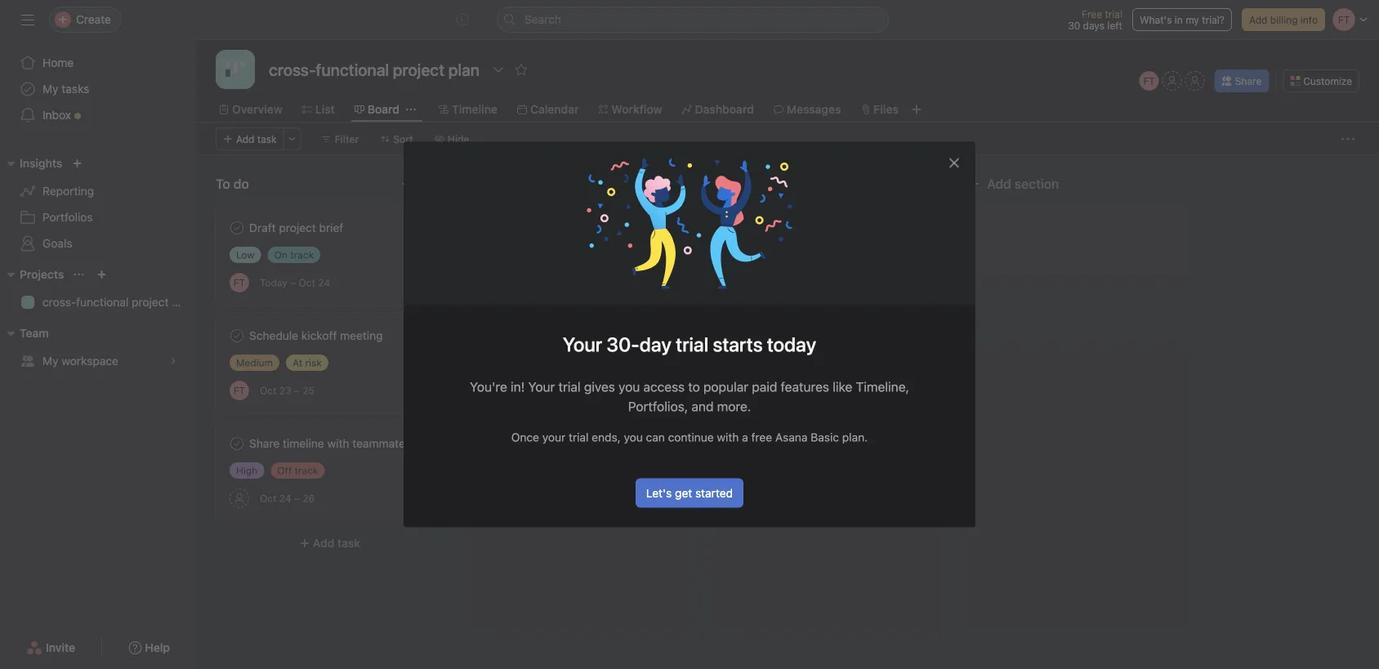 Task type: vqa. For each thing, say whether or not it's contained in the screenshot.
Completed Icon related to Assign Hq Locations "text box"
no



Task type: describe. For each thing, give the bounding box(es) containing it.
0 horizontal spatial 24
[[279, 493, 291, 504]]

access
[[643, 379, 685, 395]]

kickoff
[[301, 329, 337, 342]]

your
[[542, 431, 566, 444]]

1 vertical spatial task
[[586, 223, 609, 236]]

board image
[[226, 60, 245, 79]]

share for share timeline with teammates
[[249, 437, 280, 450]]

portfolios link
[[10, 204, 186, 230]]

today
[[260, 277, 287, 288]]

1 horizontal spatial your
[[563, 333, 602, 356]]

workspace
[[62, 354, 118, 368]]

my
[[1186, 14, 1199, 25]]

in!
[[511, 379, 525, 395]]

0 vertical spatial add task button
[[216, 127, 284, 150]]

add task for the topmost add task button
[[236, 133, 277, 145]]

section
[[1015, 176, 1059, 192]]

add task image
[[649, 177, 662, 190]]

today – oct 24
[[260, 277, 330, 288]]

my for my workspace
[[42, 354, 58, 368]]

at risk
[[293, 357, 322, 368]]

your inside "you're in! your trial gives you access to popular paid features like timeline, portfolios, and more."
[[528, 379, 555, 395]]

what's in my trial?
[[1140, 14, 1225, 25]]

0 vertical spatial oct
[[299, 277, 315, 288]]

trial inside the free trial 30 days left
[[1105, 8, 1123, 20]]

brief
[[319, 221, 343, 234]]

calendar link
[[517, 100, 579, 118]]

home link
[[10, 50, 186, 76]]

timeline
[[452, 103, 498, 116]]

share for share
[[1235, 75, 1262, 87]]

completed image for schedule kickoff meeting
[[227, 326, 247, 346]]

low
[[236, 249, 255, 261]]

let's
[[646, 486, 672, 500]]

ft button for schedule kickoff meeting
[[230, 381, 249, 400]]

oct for schedule
[[260, 385, 277, 396]]

add section button
[[961, 169, 1066, 199]]

oct for share
[[260, 493, 277, 504]]

completed checkbox for draft project brief
[[227, 218, 247, 238]]

my for my tasks
[[42, 82, 58, 96]]

days
[[1083, 20, 1105, 31]]

global element
[[0, 40, 196, 138]]

23
[[279, 385, 291, 396]]

1 vertical spatial add task
[[561, 223, 609, 236]]

schedule
[[249, 329, 298, 342]]

hide sidebar image
[[21, 13, 34, 26]]

0 vertical spatial project
[[279, 221, 316, 234]]

search button
[[497, 7, 889, 33]]

Completed checkbox
[[227, 434, 247, 453]]

my tasks link
[[10, 76, 186, 102]]

cross-
[[42, 295, 76, 309]]

share button
[[1215, 69, 1269, 92]]

overview link
[[219, 100, 283, 118]]

left
[[1107, 20, 1123, 31]]

board link
[[354, 100, 400, 118]]

files link
[[861, 100, 899, 118]]

add task for the bottommost add task button
[[313, 536, 360, 550]]

track for timeline
[[295, 465, 318, 476]]

board
[[368, 103, 400, 116]]

add task image
[[400, 177, 413, 190]]

on
[[274, 249, 288, 261]]

what's
[[1140, 14, 1172, 25]]

add for the topmost add task button
[[236, 133, 254, 145]]

day
[[640, 333, 672, 356]]

26
[[303, 493, 315, 504]]

once your trial ends, you can continue with a free asana basic plan.
[[511, 431, 868, 444]]

0 horizontal spatial with
[[327, 437, 349, 450]]

free
[[1082, 8, 1102, 20]]

ft button for draft project brief
[[230, 273, 249, 293]]

25
[[303, 385, 315, 396]]

portfolios
[[42, 210, 93, 224]]

list link
[[302, 100, 335, 118]]

0 vertical spatial ft
[[1143, 75, 1155, 87]]

1 vertical spatial you
[[624, 431, 643, 444]]

portfolios,
[[628, 399, 688, 414]]

task for the bottommost add task button
[[337, 536, 360, 550]]

you're in! your trial gives you access to popular paid features like timeline, portfolios, and more.
[[470, 379, 909, 414]]

to do
[[216, 176, 249, 192]]

messages
[[787, 103, 841, 116]]

cross-functional project plan link
[[10, 289, 194, 315]]

features
[[781, 379, 829, 395]]

in
[[1175, 14, 1183, 25]]

basic plan.
[[811, 431, 868, 444]]

you're
[[470, 379, 507, 395]]

track for project
[[290, 249, 314, 261]]

team
[[20, 326, 49, 340]]

task for the topmost add task button
[[257, 133, 277, 145]]

1 horizontal spatial 24
[[318, 277, 330, 288]]

add billing info
[[1249, 14, 1318, 25]]

30-
[[606, 333, 640, 356]]

oct 24 – 26
[[260, 493, 315, 504]]

workflow link
[[598, 100, 662, 118]]

goals
[[42, 237, 72, 250]]

goals link
[[10, 230, 186, 257]]

add for add section button
[[987, 176, 1011, 192]]

completed image for draft project brief
[[227, 218, 247, 238]]

popular
[[703, 379, 748, 395]]

files
[[874, 103, 899, 116]]

1 horizontal spatial with
[[717, 431, 739, 444]]

insights
[[20, 156, 62, 170]]

0 horizontal spatial project
[[132, 295, 169, 309]]

add section
[[987, 176, 1059, 192]]

– for timeline
[[294, 493, 300, 504]]

and
[[692, 399, 714, 414]]

let's get started
[[646, 486, 733, 500]]

free
[[751, 431, 772, 444]]

paid
[[752, 379, 777, 395]]



Task type: locate. For each thing, give the bounding box(es) containing it.
close image
[[948, 156, 961, 170]]

completed image
[[227, 434, 247, 453]]

0 vertical spatial completed image
[[227, 218, 247, 238]]

share timeline with teammates
[[249, 437, 411, 450]]

0 horizontal spatial your
[[528, 379, 555, 395]]

you
[[619, 379, 640, 395], [624, 431, 643, 444]]

– left 25 on the left
[[294, 385, 300, 396]]

trial left gives
[[558, 379, 581, 395]]

your left 30-
[[563, 333, 602, 356]]

– right today
[[290, 277, 296, 288]]

you left can
[[624, 431, 643, 444]]

your 30-day trial starts today
[[563, 333, 816, 356]]

add inside add section button
[[987, 176, 1011, 192]]

what's in my trial? button
[[1132, 8, 1232, 31]]

my inside teams element
[[42, 354, 58, 368]]

trial inside "you're in! your trial gives you access to popular paid features like timeline, portfolios, and more."
[[558, 379, 581, 395]]

2 vertical spatial oct
[[260, 493, 277, 504]]

ft button
[[1140, 71, 1159, 91], [230, 273, 249, 293], [230, 381, 249, 400]]

oct left 26
[[260, 493, 277, 504]]

2 vertical spatial ft button
[[230, 381, 249, 400]]

1 vertical spatial add task button
[[474, 215, 683, 244]]

2 vertical spatial ft
[[233, 385, 245, 396]]

you inside "you're in! your trial gives you access to popular paid features like timeline, portfolios, and more."
[[619, 379, 640, 395]]

0 vertical spatial your
[[563, 333, 602, 356]]

track right on
[[290, 249, 314, 261]]

add
[[1249, 14, 1268, 25], [236, 133, 254, 145], [987, 176, 1011, 192], [561, 223, 583, 236], [313, 536, 334, 550]]

1 vertical spatial track
[[295, 465, 318, 476]]

– left 26
[[294, 493, 300, 504]]

project left plan
[[132, 295, 169, 309]]

add to starred image
[[515, 63, 528, 76]]

completed image
[[227, 218, 247, 238], [227, 326, 247, 346]]

with left a
[[717, 431, 739, 444]]

1 vertical spatial ft button
[[230, 273, 249, 293]]

completed checkbox for schedule kickoff meeting
[[227, 326, 247, 346]]

calendar
[[530, 103, 579, 116]]

None text field
[[265, 55, 484, 84]]

can
[[646, 431, 665, 444]]

completed checkbox up medium
[[227, 326, 247, 346]]

2 vertical spatial add task
[[313, 536, 360, 550]]

continue
[[668, 431, 714, 444]]

inbox link
[[10, 102, 186, 128]]

1 horizontal spatial task
[[337, 536, 360, 550]]

completed image left draft
[[227, 218, 247, 238]]

timeline
[[283, 437, 324, 450]]

0 vertical spatial add task
[[236, 133, 277, 145]]

oct 23 – 25
[[260, 385, 315, 396]]

oct left the 23
[[260, 385, 277, 396]]

0 vertical spatial my
[[42, 82, 58, 96]]

schedule kickoff meeting
[[249, 329, 383, 342]]

share
[[1235, 75, 1262, 87], [249, 437, 280, 450]]

ft down low
[[233, 277, 245, 288]]

projects
[[20, 268, 64, 281]]

inbox
[[42, 108, 71, 122]]

once
[[511, 431, 539, 444]]

a
[[742, 431, 748, 444]]

1 horizontal spatial add task
[[313, 536, 360, 550]]

your right in!
[[528, 379, 555, 395]]

0 vertical spatial track
[[290, 249, 314, 261]]

1 horizontal spatial share
[[1235, 75, 1262, 87]]

1 vertical spatial ft
[[233, 277, 245, 288]]

2 vertical spatial task
[[337, 536, 360, 550]]

projects element
[[0, 260, 196, 319]]

functional
[[76, 295, 129, 309]]

search
[[525, 13, 561, 26]]

starts today
[[713, 333, 816, 356]]

dashboard
[[695, 103, 754, 116]]

info
[[1301, 14, 1318, 25]]

24
[[318, 277, 330, 288], [279, 493, 291, 504]]

you right gives
[[619, 379, 640, 395]]

trial right your
[[569, 431, 589, 444]]

ft down what's
[[1143, 75, 1155, 87]]

medium
[[236, 357, 273, 368]]

search list box
[[497, 7, 889, 33]]

list
[[315, 103, 335, 116]]

2 vertical spatial –
[[294, 493, 300, 504]]

30
[[1068, 20, 1080, 31]]

gives
[[584, 379, 615, 395]]

trial right the free
[[1105, 8, 1123, 20]]

share inside share button
[[1235, 75, 1262, 87]]

workflow
[[612, 103, 662, 116]]

1 my from the top
[[42, 82, 58, 96]]

started
[[695, 486, 733, 500]]

1 vertical spatial –
[[294, 385, 300, 396]]

completed checkbox left draft
[[227, 218, 247, 238]]

1 completed image from the top
[[227, 218, 247, 238]]

1 vertical spatial completed checkbox
[[227, 326, 247, 346]]

1 vertical spatial share
[[249, 437, 280, 450]]

team button
[[0, 324, 49, 343]]

trial?
[[1202, 14, 1225, 25]]

teammates
[[352, 437, 411, 450]]

2 completed image from the top
[[227, 326, 247, 346]]

track right 'off'
[[295, 465, 318, 476]]

0 vertical spatial task
[[257, 133, 277, 145]]

draft project brief
[[249, 221, 343, 234]]

ft
[[1143, 75, 1155, 87], [233, 277, 245, 288], [233, 385, 245, 396]]

like
[[833, 379, 852, 395]]

your
[[563, 333, 602, 356], [528, 379, 555, 395]]

0 horizontal spatial task
[[257, 133, 277, 145]]

projects button
[[0, 265, 64, 284]]

my workspace
[[42, 354, 118, 368]]

24 right today
[[318, 277, 330, 288]]

ft button down medium
[[230, 381, 249, 400]]

1 completed checkbox from the top
[[227, 218, 247, 238]]

done
[[712, 176, 744, 192]]

ft down medium
[[233, 385, 245, 396]]

task
[[257, 133, 277, 145], [586, 223, 609, 236], [337, 536, 360, 550]]

add for the bottommost add task button
[[313, 536, 334, 550]]

my left tasks
[[42, 82, 58, 96]]

plan
[[172, 295, 194, 309]]

2 vertical spatial add task button
[[216, 529, 444, 558]]

ft for draft project brief
[[233, 277, 245, 288]]

insights element
[[0, 149, 196, 260]]

0 vertical spatial completed checkbox
[[227, 218, 247, 238]]

2 my from the top
[[42, 354, 58, 368]]

2 horizontal spatial task
[[586, 223, 609, 236]]

1 vertical spatial project
[[132, 295, 169, 309]]

my down 'team'
[[42, 354, 58, 368]]

0 horizontal spatial share
[[249, 437, 280, 450]]

1 vertical spatial 24
[[279, 493, 291, 504]]

reporting link
[[10, 178, 186, 204]]

completed image up medium
[[227, 326, 247, 346]]

oct down on track
[[299, 277, 315, 288]]

let's get started button
[[636, 478, 744, 508]]

add task button
[[216, 127, 284, 150], [474, 215, 683, 244], [216, 529, 444, 558]]

home
[[42, 56, 74, 69]]

–
[[290, 277, 296, 288], [294, 385, 300, 396], [294, 493, 300, 504]]

ft button down low
[[230, 273, 249, 293]]

insights button
[[0, 154, 62, 173]]

my inside the global element
[[42, 82, 58, 96]]

with right timeline
[[327, 437, 349, 450]]

reporting
[[42, 184, 94, 198]]

0 vertical spatial ft button
[[1140, 71, 1159, 91]]

to
[[688, 379, 700, 395]]

timeline link
[[439, 100, 498, 118]]

ft for schedule kickoff meeting
[[233, 385, 245, 396]]

off
[[277, 465, 292, 476]]

invite button
[[16, 633, 86, 663]]

add billing info button
[[1242, 8, 1325, 31]]

Completed checkbox
[[227, 218, 247, 238], [227, 326, 247, 346]]

1 vertical spatial oct
[[260, 385, 277, 396]]

my tasks
[[42, 82, 89, 96]]

ends,
[[592, 431, 621, 444]]

– for kickoff
[[294, 385, 300, 396]]

dashboard link
[[682, 100, 754, 118]]

trial right the day
[[676, 333, 709, 356]]

teams element
[[0, 319, 196, 377]]

0 vertical spatial –
[[290, 277, 296, 288]]

share down add billing info button
[[1235, 75, 1262, 87]]

2 horizontal spatial add task
[[561, 223, 609, 236]]

1 vertical spatial your
[[528, 379, 555, 395]]

my
[[42, 82, 58, 96], [42, 354, 58, 368]]

share right completed checkbox
[[249, 437, 280, 450]]

ft button down what's
[[1140, 71, 1159, 91]]

cross-functional project plan
[[42, 295, 194, 309]]

0 vertical spatial 24
[[318, 277, 330, 288]]

invite
[[46, 641, 75, 654]]

my workspace link
[[10, 348, 186, 374]]

24 left 26
[[279, 493, 291, 504]]

draft
[[249, 221, 276, 234]]

get
[[675, 486, 692, 500]]

add inside add billing info button
[[1249, 14, 1268, 25]]

1 vertical spatial my
[[42, 354, 58, 368]]

0 horizontal spatial add task
[[236, 133, 277, 145]]

0 vertical spatial share
[[1235, 75, 1262, 87]]

track
[[290, 249, 314, 261], [295, 465, 318, 476]]

risk
[[305, 357, 322, 368]]

1 vertical spatial completed image
[[227, 326, 247, 346]]

project up on track
[[279, 221, 316, 234]]

at
[[293, 357, 302, 368]]

2 completed checkbox from the top
[[227, 326, 247, 346]]

0 vertical spatial you
[[619, 379, 640, 395]]

add task
[[236, 133, 277, 145], [561, 223, 609, 236], [313, 536, 360, 550]]

1 horizontal spatial project
[[279, 221, 316, 234]]



